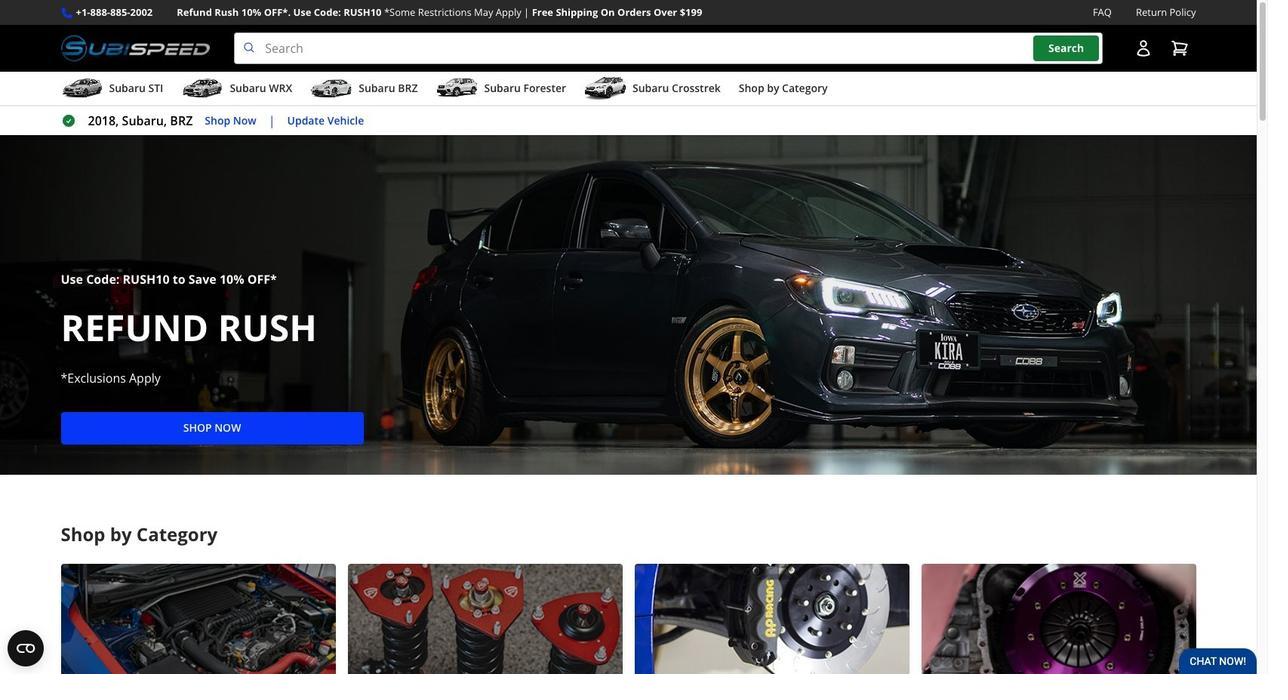 Task type: describe. For each thing, give the bounding box(es) containing it.
a subaru sti thumbnail image image
[[61, 77, 103, 100]]

subispeed logo image
[[61, 33, 210, 64]]

a subaru crosstrek thumbnail image image
[[584, 77, 627, 100]]

engine image
[[61, 564, 336, 674]]

button image
[[1135, 39, 1153, 57]]

a subaru forester thumbnail image image
[[436, 77, 478, 100]]

search input field
[[234, 33, 1103, 64]]



Task type: locate. For each thing, give the bounding box(es) containing it.
a subaru brz thumbnail image image
[[311, 77, 353, 100]]

refund rush tax sale image
[[0, 135, 1257, 475]]

open widget image
[[8, 631, 44, 667]]

drivetrain image
[[922, 564, 1196, 674]]

suspension image
[[348, 564, 623, 674]]

brakes image
[[635, 564, 910, 674]]

a subaru wrx thumbnail image image
[[182, 77, 224, 100]]



Task type: vqa. For each thing, say whether or not it's contained in the screenshot.
rightmost &
no



